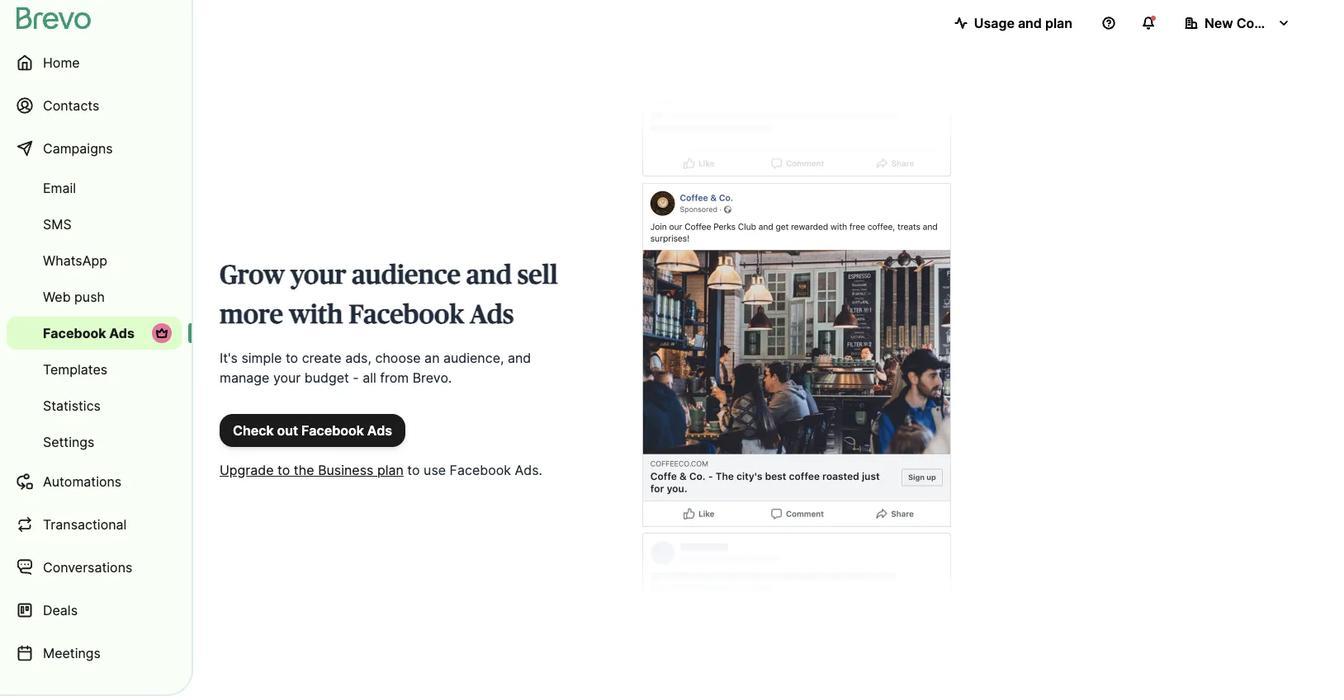 Task type: vqa. For each thing, say whether or not it's contained in the screenshot.
22 link corresponding to the middle the 31 Link's 14 LINK's 15 link's 12
no



Task type: describe. For each thing, give the bounding box(es) containing it.
use
[[424, 462, 446, 479]]

deals link
[[7, 591, 182, 631]]

1 vertical spatial plan
[[377, 462, 404, 479]]

audience
[[352, 263, 461, 289]]

facebook right use
[[450, 462, 511, 479]]

grow
[[220, 263, 285, 289]]

email link
[[7, 172, 182, 205]]

-
[[353, 370, 359, 386]]

more
[[220, 302, 283, 329]]

ads.
[[515, 462, 543, 479]]

facebook ads
[[43, 325, 135, 342]]

check out facebook ads button
[[220, 415, 405, 448]]

it's
[[220, 350, 238, 367]]

deals
[[43, 603, 78, 619]]

to left the
[[278, 462, 290, 479]]

an
[[425, 350, 440, 367]]

ads inside grow your audience and sell more with facebook ads
[[470, 302, 514, 329]]

and inside it's simple to create ads, choose an audience, and manage your budget - all from brevo.
[[508, 350, 531, 367]]

home link
[[7, 43, 182, 83]]

email
[[43, 180, 76, 197]]

company
[[1237, 15, 1298, 31]]

simple
[[242, 350, 282, 367]]

new company
[[1205, 15, 1298, 31]]

usage and plan
[[974, 15, 1073, 31]]

business
[[318, 462, 374, 479]]

new company button
[[1172, 7, 1304, 40]]

sms
[[43, 216, 72, 233]]

audience,
[[443, 350, 504, 367]]

templates
[[43, 362, 108, 378]]

from
[[380, 370, 409, 386]]

facebook up templates
[[43, 325, 106, 342]]

create
[[302, 350, 342, 367]]

manage
[[220, 370, 270, 386]]

your inside grow your audience and sell more with facebook ads
[[290, 263, 346, 289]]

facebook ads link
[[7, 317, 182, 350]]

automations
[[43, 474, 122, 491]]

check
[[233, 423, 274, 439]]

upgrade to the business plan link
[[220, 462, 404, 479]]

sms link
[[7, 208, 182, 241]]

transactional link
[[7, 505, 182, 545]]

to left use
[[407, 462, 420, 479]]

web push link
[[7, 281, 182, 314]]

left___rvooi image
[[155, 327, 168, 340]]

contacts
[[43, 97, 99, 114]]

sell
[[518, 263, 558, 289]]



Task type: locate. For each thing, give the bounding box(es) containing it.
automations link
[[7, 462, 182, 502]]

check out facebook ads
[[233, 423, 392, 439]]

settings
[[43, 434, 95, 451]]

it's simple to create ads, choose an audience, and manage your budget - all from brevo.
[[220, 350, 531, 386]]

plan right usage
[[1045, 15, 1073, 31]]

your down simple
[[273, 370, 301, 386]]

campaigns
[[43, 140, 113, 157]]

your up with
[[290, 263, 346, 289]]

web
[[43, 289, 71, 306]]

settings link
[[7, 426, 182, 459]]

and
[[1018, 15, 1042, 31], [466, 263, 512, 289], [508, 350, 531, 367]]

campaigns link
[[7, 129, 182, 168]]

home
[[43, 55, 80, 71]]

and right audience, at the left bottom
[[508, 350, 531, 367]]

meetings
[[43, 646, 101, 662]]

all
[[363, 370, 376, 386]]

plan
[[1045, 15, 1073, 31], [377, 462, 404, 479]]

transactional
[[43, 517, 127, 533]]

facebook
[[349, 302, 464, 329], [43, 325, 106, 342], [301, 423, 364, 439], [450, 462, 511, 479]]

web push
[[43, 289, 105, 306]]

your inside it's simple to create ads, choose an audience, and manage your budget - all from brevo.
[[273, 370, 301, 386]]

1 horizontal spatial plan
[[1045, 15, 1073, 31]]

2 vertical spatial and
[[508, 350, 531, 367]]

grow your audience and sell more with facebook ads
[[220, 263, 558, 329]]

budget
[[305, 370, 349, 386]]

to
[[286, 350, 298, 367], [278, 462, 290, 479], [407, 462, 420, 479]]

0 vertical spatial and
[[1018, 15, 1042, 31]]

usage and plan button
[[941, 7, 1086, 40]]

and inside button
[[1018, 15, 1042, 31]]

upgrade
[[220, 462, 274, 479]]

with
[[289, 302, 343, 329]]

out
[[277, 423, 298, 439]]

conversations
[[43, 560, 132, 576]]

new
[[1205, 15, 1233, 31]]

facebook up business
[[301, 423, 364, 439]]

conversations link
[[7, 548, 182, 588]]

usage
[[974, 15, 1015, 31]]

statistics
[[43, 398, 101, 415]]

facebook inside button
[[301, 423, 364, 439]]

brevo.
[[413, 370, 452, 386]]

facebook inside grow your audience and sell more with facebook ads
[[349, 302, 464, 329]]

and left sell
[[466, 263, 512, 289]]

ads left left___rvooi icon
[[109, 325, 135, 342]]

ads up audience, at the left bottom
[[470, 302, 514, 329]]

the
[[294, 462, 314, 479]]

ads up upgrade to the business plan to use facebook ads.
[[367, 423, 392, 439]]

whatsapp link
[[7, 244, 182, 277]]

statistics link
[[7, 390, 182, 423]]

1 vertical spatial and
[[466, 263, 512, 289]]

ads,
[[345, 350, 372, 367]]

0 vertical spatial plan
[[1045, 15, 1073, 31]]

and right usage
[[1018, 15, 1042, 31]]

to left create
[[286, 350, 298, 367]]

upgrade to the business plan to use facebook ads.
[[220, 462, 543, 479]]

choose
[[375, 350, 421, 367]]

2 horizontal spatial ads
[[470, 302, 514, 329]]

plan left use
[[377, 462, 404, 479]]

to inside it's simple to create ads, choose an audience, and manage your budget - all from brevo.
[[286, 350, 298, 367]]

templates link
[[7, 353, 182, 386]]

0 vertical spatial your
[[290, 263, 346, 289]]

ads
[[470, 302, 514, 329], [109, 325, 135, 342], [367, 423, 392, 439]]

0 horizontal spatial ads
[[109, 325, 135, 342]]

0 horizontal spatial plan
[[377, 462, 404, 479]]

1 horizontal spatial ads
[[367, 423, 392, 439]]

facebook down audience
[[349, 302, 464, 329]]

ads inside button
[[367, 423, 392, 439]]

plan inside button
[[1045, 15, 1073, 31]]

contacts link
[[7, 86, 182, 126]]

your
[[290, 263, 346, 289], [273, 370, 301, 386]]

whatsapp
[[43, 253, 107, 269]]

meetings link
[[7, 634, 182, 674]]

1 vertical spatial your
[[273, 370, 301, 386]]

and inside grow your audience and sell more with facebook ads
[[466, 263, 512, 289]]

push
[[74, 289, 105, 306]]



